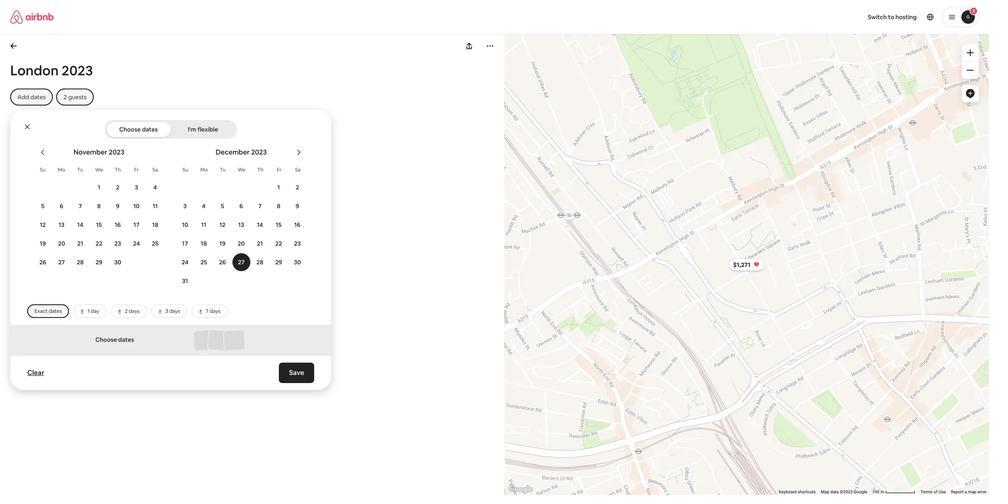 Task type: vqa. For each thing, say whether or not it's contained in the screenshot.
first 5 button from right
yes



Task type: describe. For each thing, give the bounding box(es) containing it.
1 vertical spatial 24
[[182, 258, 188, 266]]

2 20 button from the left
[[232, 235, 251, 252]]

2 23 from the left
[[294, 240, 301, 247]]

27 for 2nd 27 button from left
[[238, 258, 245, 266]]

2 7 button from the left
[[251, 197, 269, 215]]

shortcuts
[[798, 490, 816, 494]]

0 horizontal spatial choose
[[95, 336, 117, 344]]

4 for 4 button to the right
[[202, 202, 205, 210]]

keyboard shortcuts
[[779, 490, 816, 494]]

1 fr from the left
[[134, 166, 139, 173]]

2 button for november 2023
[[108, 178, 127, 196]]

11 for 11 button to the right
[[201, 221, 206, 229]]

november 2023
[[74, 148, 124, 157]]

add a place to the map image
[[965, 89, 975, 99]]

error
[[978, 490, 986, 494]]

1 vertical spatial 17
[[182, 240, 188, 247]]

0 vertical spatial 3
[[135, 184, 138, 191]]

10 for left the 10 'button'
[[133, 202, 140, 210]]

1 vertical spatial 17 button
[[176, 235, 194, 252]]

0 vertical spatial 24
[[133, 240, 140, 247]]

100
[[872, 490, 880, 494]]

1 horizontal spatial 18 button
[[194, 235, 213, 252]]

report
[[951, 490, 964, 494]]

100 m button
[[870, 489, 918, 495]]

terms
[[921, 490, 933, 494]]

2 21 button from the left
[[251, 235, 269, 252]]

google map
including 1 saved stay. region
[[484, 0, 989, 495]]

1 for december 2023
[[277, 184, 280, 191]]

0 horizontal spatial 10 button
[[127, 197, 146, 215]]

terms of use link
[[921, 490, 946, 494]]

0 vertical spatial 24 button
[[127, 235, 146, 252]]

days for 7 days
[[210, 308, 220, 315]]

apartment in london 2 beds 5 nights $1,271 total before taxes
[[10, 273, 82, 310]]

add dates
[[17, 93, 46, 101]]

1 tu from the left
[[77, 166, 83, 173]]

1 30 button from the left
[[108, 253, 127, 271]]

0 vertical spatial 25 button
[[146, 235, 165, 252]]

tab list containing choose dates
[[106, 120, 235, 139]]

taxes
[[66, 302, 82, 310]]

remove from wishlist: apartment in london image
[[148, 127, 158, 138]]

save
[[289, 368, 304, 377]]

1 13 button from the left
[[52, 216, 71, 234]]

30 for 2nd the 30 "button" from the left
[[294, 258, 301, 266]]

2 su from the left
[[182, 166, 188, 173]]

1 15 from the left
[[96, 221, 102, 229]]

1 8 button from the left
[[90, 197, 108, 215]]

2 19 from the left
[[219, 240, 226, 247]]

1 horizontal spatial 11 button
[[194, 216, 213, 234]]

1 29 button from the left
[[90, 253, 108, 271]]

0 horizontal spatial 17
[[134, 221, 139, 229]]

i'm
[[188, 126, 196, 133]]

2 12 from the left
[[219, 221, 225, 229]]

7 days
[[206, 308, 220, 315]]

2 sa from the left
[[295, 166, 301, 173]]

of
[[934, 490, 938, 494]]

1 vertical spatial 3 button
[[176, 197, 194, 215]]

0 horizontal spatial 1
[[87, 308, 90, 315]]

©2023
[[840, 490, 853, 494]]

25 for top 25 button
[[152, 240, 159, 247]]

16 for 2nd 16 button from left
[[294, 221, 300, 229]]

31
[[182, 277, 188, 285]]

1 14 button from the left
[[71, 216, 90, 234]]

5 for 1st "5" button from left
[[41, 202, 44, 210]]

0 vertical spatial 4 button
[[146, 178, 165, 196]]

apartment
[[10, 273, 44, 281]]

choose dates inside choose dates button
[[119, 126, 158, 133]]

i'm flexible
[[188, 126, 218, 133]]

7 for 1st 7 button from the left
[[79, 202, 82, 210]]

1 horizontal spatial 4 button
[[194, 197, 213, 215]]

1 horizontal spatial 24 button
[[176, 253, 194, 271]]

2 15 button from the left
[[269, 216, 288, 234]]

map
[[968, 490, 976, 494]]

add a note button
[[10, 315, 43, 323]]

1 21 button from the left
[[71, 235, 90, 252]]

0 horizontal spatial 11 button
[[146, 197, 165, 215]]

london inside apartment in london 2 beds 5 nights $1,271 total before taxes
[[52, 273, 74, 281]]

dialog containing november 2023
[[10, 110, 598, 390]]

9 for 2nd 9 button
[[296, 202, 299, 210]]

2 5 button from the left
[[213, 197, 232, 215]]

25 for the rightmost 25 button
[[200, 258, 207, 266]]

1 20 button from the left
[[52, 235, 71, 252]]

beds
[[15, 282, 30, 290]]

2 13 from the left
[[238, 221, 244, 229]]

a for add
[[24, 315, 28, 323]]

london 2023
[[10, 62, 93, 79]]

1 vertical spatial choose dates
[[95, 336, 134, 344]]

2 14 from the left
[[257, 221, 263, 229]]

4 for the topmost 4 button
[[153, 184, 157, 191]]

1 day
[[87, 308, 99, 315]]

1 19 from the left
[[40, 240, 46, 247]]

december 2023
[[216, 148, 267, 157]]

20 for 1st 20 button from right
[[238, 240, 245, 247]]

choose dates button
[[106, 122, 171, 137]]

2 days
[[125, 308, 140, 315]]

i'm flexible button
[[171, 122, 235, 137]]

1 28 button from the left
[[71, 253, 90, 271]]

add a note
[[10, 315, 43, 323]]

1 sa from the left
[[152, 166, 158, 173]]

1 21 from the left
[[77, 240, 83, 247]]

0 vertical spatial 3 button
[[127, 178, 146, 196]]

$1,271 inside button
[[733, 261, 750, 268]]

nights
[[15, 291, 33, 299]]

exact
[[34, 308, 48, 315]]

1 19 button from the left
[[33, 235, 52, 252]]

2 16 button from the left
[[288, 216, 307, 234]]

1 6 button from the left
[[52, 197, 71, 215]]

use
[[939, 490, 946, 494]]

december
[[216, 148, 250, 157]]

flexible
[[198, 126, 218, 133]]

1 12 from the left
[[40, 221, 46, 229]]

1 7 button from the left
[[71, 197, 90, 215]]

days for 3 days
[[169, 308, 180, 315]]

add for add dates
[[17, 93, 29, 101]]

1 22 from the left
[[96, 240, 102, 247]]

exact dates
[[34, 308, 62, 315]]

0 horizontal spatial 18 button
[[146, 216, 165, 234]]

0 vertical spatial london
[[10, 62, 59, 79]]

100 m
[[872, 490, 885, 494]]

1 button for december 2023
[[269, 178, 288, 196]]

2 we from the left
[[238, 166, 246, 173]]

1 23 button from the left
[[108, 235, 127, 252]]

1 horizontal spatial 3
[[165, 308, 168, 315]]

save button
[[279, 363, 314, 383]]

a for report
[[965, 490, 967, 494]]

2 30 button from the left
[[288, 253, 307, 271]]

$1,271 inside apartment in london 2 beds 5 nights $1,271 total before taxes
[[10, 302, 28, 310]]

30 for 2nd the 30 "button" from right
[[114, 258, 121, 266]]

2 6 from the left
[[239, 202, 243, 210]]

3 days
[[165, 308, 180, 315]]

map data ©2023 google
[[821, 490, 867, 494]]

1 horizontal spatial 25 button
[[194, 253, 213, 271]]

2 27 button from the left
[[232, 253, 251, 271]]

zoom out image
[[967, 67, 974, 74]]

2 29 button from the left
[[269, 253, 288, 271]]



Task type: locate. For each thing, give the bounding box(es) containing it.
1 horizontal spatial 8
[[277, 202, 280, 210]]

report a map error
[[951, 490, 986, 494]]

2023 for london 2023
[[62, 62, 93, 79]]

21
[[77, 240, 83, 247], [257, 240, 263, 247]]

1 6 from the left
[[60, 202, 63, 210]]

1 horizontal spatial 9
[[296, 202, 299, 210]]

google
[[854, 490, 867, 494]]

2 horizontal spatial 2023
[[251, 148, 267, 157]]

1 horizontal spatial 5
[[41, 202, 44, 210]]

dates right the exact
[[49, 308, 62, 315]]

16
[[115, 221, 121, 229], [294, 221, 300, 229]]

2
[[116, 184, 119, 191], [296, 184, 299, 191], [10, 282, 14, 290], [125, 308, 128, 315]]

2 horizontal spatial 7
[[258, 202, 262, 210]]

0 horizontal spatial 19
[[40, 240, 46, 247]]

2 9 button from the left
[[288, 197, 307, 215]]

zoom in image
[[967, 49, 974, 56]]

0 horizontal spatial 17 button
[[127, 216, 146, 234]]

1 vertical spatial 4
[[202, 202, 205, 210]]

we down the december 2023
[[238, 166, 246, 173]]

total
[[30, 302, 43, 310]]

2 8 button from the left
[[269, 197, 288, 215]]

london up add dates dropdown button
[[10, 62, 59, 79]]

0 horizontal spatial 18
[[152, 221, 158, 229]]

dates left i'm
[[142, 126, 158, 133]]

2 vertical spatial 3
[[165, 308, 168, 315]]

report a map error link
[[951, 490, 986, 494]]

13
[[59, 221, 64, 229], [238, 221, 244, 229]]

0 vertical spatial 18 button
[[146, 216, 165, 234]]

2 fr from the left
[[277, 166, 281, 173]]

0 horizontal spatial 9 button
[[108, 197, 127, 215]]

1 30 from the left
[[114, 258, 121, 266]]

31 button
[[176, 272, 194, 290]]

tab list
[[106, 120, 235, 139]]

17 button
[[127, 216, 146, 234], [176, 235, 194, 252]]

1 th from the left
[[115, 166, 121, 173]]

0 vertical spatial 10
[[133, 202, 140, 210]]

0 horizontal spatial 16
[[115, 221, 121, 229]]

10 for the bottom the 10 'button'
[[182, 221, 188, 229]]

dates inside button
[[142, 126, 158, 133]]

1 horizontal spatial 1
[[98, 184, 100, 191]]

0 horizontal spatial 15
[[96, 221, 102, 229]]

29
[[96, 258, 102, 266], [275, 258, 282, 266]]

1 12 button from the left
[[33, 216, 52, 234]]

0 horizontal spatial 11
[[153, 202, 158, 210]]

30 button
[[108, 253, 127, 271], [288, 253, 307, 271]]

dates down 2 days
[[118, 336, 134, 344]]

2 21 from the left
[[257, 240, 263, 247]]

2 button
[[108, 178, 127, 196], [288, 178, 307, 196]]

1 horizontal spatial 7
[[206, 308, 208, 315]]

1 5 button from the left
[[33, 197, 52, 215]]

1 28 from the left
[[77, 258, 84, 266]]

1 horizontal spatial 27
[[238, 258, 245, 266]]

24
[[133, 240, 140, 247], [182, 258, 188, 266]]

google image
[[506, 484, 534, 495]]

1 horizontal spatial 19
[[219, 240, 226, 247]]

1 for november 2023
[[98, 184, 100, 191]]

0 vertical spatial choose
[[119, 126, 141, 133]]

2 22 button from the left
[[269, 235, 288, 252]]

5 button
[[33, 197, 52, 215], [213, 197, 232, 215]]

1 vertical spatial choose
[[95, 336, 117, 344]]

22
[[96, 240, 102, 247], [275, 240, 282, 247]]

tu
[[77, 166, 83, 173], [220, 166, 226, 173]]

2 16 from the left
[[294, 221, 300, 229]]

1 29 from the left
[[96, 258, 102, 266]]

24 button
[[127, 235, 146, 252], [176, 253, 194, 271]]

4
[[153, 184, 157, 191], [202, 202, 205, 210]]

group
[[10, 121, 165, 268]]

0 horizontal spatial 2 button
[[108, 178, 127, 196]]

2 8 from the left
[[277, 202, 280, 210]]

add for add a note
[[10, 315, 23, 323]]

1 horizontal spatial choose
[[119, 126, 141, 133]]

1 horizontal spatial 26
[[219, 258, 226, 266]]

3 days from the left
[[210, 308, 220, 315]]

2 horizontal spatial 1
[[277, 184, 280, 191]]

27
[[58, 258, 65, 266], [238, 258, 245, 266]]

22 button
[[90, 235, 108, 252], [269, 235, 288, 252]]

1 27 from the left
[[58, 258, 65, 266]]

1 14 from the left
[[77, 221, 83, 229]]

0 horizontal spatial 29 button
[[90, 253, 108, 271]]

clear
[[27, 368, 44, 377]]

1 vertical spatial 10 button
[[176, 216, 194, 234]]

2 19 button from the left
[[213, 235, 232, 252]]

1 horizontal spatial 22 button
[[269, 235, 288, 252]]

1 horizontal spatial 24
[[182, 258, 188, 266]]

keyboard
[[779, 490, 797, 494]]

4 button
[[146, 178, 165, 196], [194, 197, 213, 215]]

1 vertical spatial a
[[965, 490, 967, 494]]

1 horizontal spatial fr
[[277, 166, 281, 173]]

5 inside apartment in london 2 beds 5 nights $1,271 total before taxes
[[10, 291, 14, 299]]

0 horizontal spatial 10
[[133, 202, 140, 210]]

dialog
[[10, 110, 598, 390]]

0 horizontal spatial 19 button
[[33, 235, 52, 252]]

16 button
[[108, 216, 127, 234], [288, 216, 307, 234]]

27 button
[[52, 253, 71, 271], [232, 253, 251, 271]]

2 2 button from the left
[[288, 178, 307, 196]]

keyboard shortcuts button
[[779, 489, 816, 495]]

26 button
[[33, 253, 52, 271], [213, 253, 232, 271]]

18 for the rightmost 18 button
[[201, 240, 207, 247]]

7 for 2nd 7 button from the left
[[258, 202, 262, 210]]

add down the london 2023
[[17, 93, 29, 101]]

2 30 from the left
[[294, 258, 301, 266]]

days for 2 days
[[129, 308, 140, 315]]

2 29 from the left
[[275, 258, 282, 266]]

terms of use
[[921, 490, 946, 494]]

1 we from the left
[[95, 166, 103, 173]]

8
[[97, 202, 101, 210], [277, 202, 280, 210]]

2 13 button from the left
[[232, 216, 251, 234]]

days left the 3 days
[[129, 308, 140, 315]]

0 horizontal spatial 24
[[133, 240, 140, 247]]

0 horizontal spatial 23
[[114, 240, 121, 247]]

choose left the remove from wishlist: apartment in london "image"
[[119, 126, 141, 133]]

$1,271 button
[[729, 259, 764, 270]]

2 days from the left
[[169, 308, 180, 315]]

18 for the leftmost 18 button
[[152, 221, 158, 229]]

1 horizontal spatial 6 button
[[232, 197, 251, 215]]

1 vertical spatial $1,271
[[10, 302, 28, 310]]

1 horizontal spatial mo
[[200, 166, 208, 173]]

su
[[40, 166, 46, 173], [182, 166, 188, 173]]

1 27 button from the left
[[52, 253, 71, 271]]

0 horizontal spatial 25 button
[[146, 235, 165, 252]]

data
[[830, 490, 839, 494]]

1 horizontal spatial 30
[[294, 258, 301, 266]]

1 horizontal spatial 28 button
[[251, 253, 269, 271]]

28
[[77, 258, 84, 266], [256, 258, 263, 266]]

1 horizontal spatial 20 button
[[232, 235, 251, 252]]

1 22 button from the left
[[90, 235, 108, 252]]

10 button
[[127, 197, 146, 215], [176, 216, 194, 234]]

fr
[[134, 166, 139, 173], [277, 166, 281, 173]]

1 mo from the left
[[58, 166, 65, 173]]

2 26 button from the left
[[213, 253, 232, 271]]

26 for first 26 button from left
[[39, 258, 46, 266]]

add left note
[[10, 315, 23, 323]]

2 1 button from the left
[[269, 178, 288, 196]]

2 20 from the left
[[238, 240, 245, 247]]

0 horizontal spatial 5 button
[[33, 197, 52, 215]]

2023 for november 2023
[[109, 148, 124, 157]]

0 horizontal spatial 12 button
[[33, 216, 52, 234]]

5 for 1st "5" button from right
[[221, 202, 224, 210]]

1 horizontal spatial 30 button
[[288, 253, 307, 271]]

0 vertical spatial 17
[[134, 221, 139, 229]]

1 horizontal spatial 29 button
[[269, 253, 288, 271]]

26 for 2nd 26 button from the left
[[219, 258, 226, 266]]

1 horizontal spatial 21 button
[[251, 235, 269, 252]]

2 tu from the left
[[220, 166, 226, 173]]

2 28 from the left
[[256, 258, 263, 266]]

1 days from the left
[[129, 308, 140, 315]]

1 vertical spatial london
[[52, 273, 74, 281]]

2 button for december 2023
[[288, 178, 307, 196]]

0 horizontal spatial fr
[[134, 166, 139, 173]]

0 horizontal spatial a
[[24, 315, 28, 323]]

1 15 button from the left
[[90, 216, 108, 234]]

26
[[39, 258, 46, 266], [219, 258, 226, 266]]

1 20 from the left
[[58, 240, 65, 247]]

9 for 2nd 9 button from the right
[[116, 202, 119, 210]]

in
[[45, 273, 50, 281]]

11 for 11 button to the left
[[153, 202, 158, 210]]

sa
[[152, 166, 158, 173], [295, 166, 301, 173]]

1 horizontal spatial a
[[965, 490, 967, 494]]

1 horizontal spatial sa
[[295, 166, 301, 173]]

2 22 from the left
[[275, 240, 282, 247]]

days right the 3 days
[[210, 308, 220, 315]]

1 horizontal spatial th
[[257, 166, 263, 173]]

2023 for december 2023
[[251, 148, 267, 157]]

2 9 from the left
[[296, 202, 299, 210]]

1 16 from the left
[[115, 221, 121, 229]]

choose
[[119, 126, 141, 133], [95, 336, 117, 344]]

2 26 from the left
[[219, 258, 226, 266]]

1 horizontal spatial days
[[169, 308, 180, 315]]

tu down november
[[77, 166, 83, 173]]

london right in
[[52, 273, 74, 281]]

1 vertical spatial 25
[[200, 258, 207, 266]]

19 button
[[33, 235, 52, 252], [213, 235, 232, 252]]

6
[[60, 202, 63, 210], [239, 202, 243, 210]]

1 23 from the left
[[114, 240, 121, 247]]

choose dates
[[119, 126, 158, 133], [95, 336, 134, 344]]

1 su from the left
[[40, 166, 46, 173]]

23
[[114, 240, 121, 247], [294, 240, 301, 247]]

2 23 button from the left
[[288, 235, 307, 252]]

dates down the london 2023
[[30, 93, 46, 101]]

dates inside dropdown button
[[30, 93, 46, 101]]

1 horizontal spatial 15
[[276, 221, 282, 229]]

a left note
[[24, 315, 28, 323]]

1 horizontal spatial 28
[[256, 258, 263, 266]]

1 horizontal spatial 15 button
[[269, 216, 288, 234]]

2 6 button from the left
[[232, 197, 251, 215]]

1 13 from the left
[[59, 221, 64, 229]]

1 horizontal spatial 10 button
[[176, 216, 194, 234]]

choose down day
[[95, 336, 117, 344]]

1 button for november 2023
[[90, 178, 108, 196]]

$1,271
[[733, 261, 750, 268], [10, 302, 28, 310]]

1 26 from the left
[[39, 258, 46, 266]]

1 horizontal spatial 2 button
[[288, 178, 307, 196]]

18
[[152, 221, 158, 229], [201, 240, 207, 247]]

2 horizontal spatial 3
[[183, 202, 187, 210]]

2 27 from the left
[[238, 258, 245, 266]]

add inside dropdown button
[[17, 93, 29, 101]]

map
[[821, 490, 829, 494]]

15
[[96, 221, 102, 229], [276, 221, 282, 229]]

0 horizontal spatial 25
[[152, 240, 159, 247]]

17
[[134, 221, 139, 229], [182, 240, 188, 247]]

clear button
[[23, 364, 49, 381]]

1 9 from the left
[[116, 202, 119, 210]]

21 button
[[71, 235, 90, 252], [251, 235, 269, 252]]

19
[[40, 240, 46, 247], [219, 240, 226, 247]]

3 button
[[127, 178, 146, 196], [176, 197, 194, 215]]

3
[[135, 184, 138, 191], [183, 202, 187, 210], [165, 308, 168, 315]]

1 vertical spatial 11 button
[[194, 216, 213, 234]]

we down november 2023
[[95, 166, 103, 173]]

dates
[[30, 93, 46, 101], [142, 126, 158, 133], [49, 308, 62, 315], [118, 336, 134, 344]]

15 button
[[90, 216, 108, 234], [269, 216, 288, 234]]

28 button
[[71, 253, 90, 271], [251, 253, 269, 271]]

12 button
[[33, 216, 52, 234], [213, 216, 232, 234]]

1 horizontal spatial we
[[238, 166, 246, 173]]

1 vertical spatial 25 button
[[194, 253, 213, 271]]

7
[[79, 202, 82, 210], [258, 202, 262, 210], [206, 308, 208, 315]]

0 horizontal spatial 29
[[96, 258, 102, 266]]

0 horizontal spatial 6
[[60, 202, 63, 210]]

2 14 button from the left
[[251, 216, 269, 234]]

2 28 button from the left
[[251, 253, 269, 271]]

0 horizontal spatial 4 button
[[146, 178, 165, 196]]

th down the december 2023
[[257, 166, 263, 173]]

note
[[29, 315, 43, 323]]

1 horizontal spatial 11
[[201, 221, 206, 229]]

2 th from the left
[[257, 166, 263, 173]]

day
[[91, 308, 99, 315]]

1 horizontal spatial 5 button
[[213, 197, 232, 215]]

1 16 button from the left
[[108, 216, 127, 234]]

11 button
[[146, 197, 165, 215], [194, 216, 213, 234]]

2023
[[62, 62, 93, 79], [109, 148, 124, 157], [251, 148, 267, 157]]

2 horizontal spatial 5
[[221, 202, 224, 210]]

2 15 from the left
[[276, 221, 282, 229]]

calendar application
[[24, 139, 598, 298]]

tu down "december"
[[220, 166, 226, 173]]

days down 31 button
[[169, 308, 180, 315]]

20
[[58, 240, 65, 247], [238, 240, 245, 247]]

2 inside apartment in london 2 beds 5 nights $1,271 total before taxes
[[10, 282, 14, 290]]

1 26 button from the left
[[33, 253, 52, 271]]

1 horizontal spatial 18
[[201, 240, 207, 247]]

a left the map
[[965, 490, 967, 494]]

1 horizontal spatial 12
[[219, 221, 225, 229]]

2 mo from the left
[[200, 166, 208, 173]]

1 8 from the left
[[97, 202, 101, 210]]

8 button
[[90, 197, 108, 215], [269, 197, 288, 215]]

1 2 button from the left
[[108, 178, 127, 196]]

14
[[77, 221, 83, 229], [257, 221, 263, 229]]

18 button
[[146, 216, 165, 234], [194, 235, 213, 252]]

20 for second 20 button from the right
[[58, 240, 65, 247]]

0 horizontal spatial 21
[[77, 240, 83, 247]]

6 button
[[52, 197, 71, 215], [232, 197, 251, 215]]

0 horizontal spatial tu
[[77, 166, 83, 173]]

16 for first 16 button from left
[[115, 221, 121, 229]]

2 12 button from the left
[[213, 216, 232, 234]]

0 horizontal spatial mo
[[58, 166, 65, 173]]

0 horizontal spatial 28
[[77, 258, 84, 266]]

0 horizontal spatial 9
[[116, 202, 119, 210]]

november
[[74, 148, 107, 157]]

choose inside button
[[119, 126, 141, 133]]

th down november 2023
[[115, 166, 121, 173]]

1 vertical spatial 24 button
[[176, 253, 194, 271]]

0 horizontal spatial 4
[[153, 184, 157, 191]]

1 horizontal spatial 16
[[294, 221, 300, 229]]

1 vertical spatial 4 button
[[194, 197, 213, 215]]

profile element
[[505, 0, 979, 34]]

0 horizontal spatial $1,271
[[10, 302, 28, 310]]

1 9 button from the left
[[108, 197, 127, 215]]

11
[[153, 202, 158, 210], [201, 221, 206, 229]]

before
[[45, 302, 65, 310]]

0 horizontal spatial 12
[[40, 221, 46, 229]]

m
[[881, 490, 884, 494]]

27 for 1st 27 button from left
[[58, 258, 65, 266]]

0 horizontal spatial sa
[[152, 166, 158, 173]]

1 1 button from the left
[[90, 178, 108, 196]]

23 button
[[108, 235, 127, 252], [288, 235, 307, 252]]

1 horizontal spatial 10
[[182, 221, 188, 229]]

12
[[40, 221, 46, 229], [219, 221, 225, 229]]

add dates button
[[10, 89, 53, 106]]



